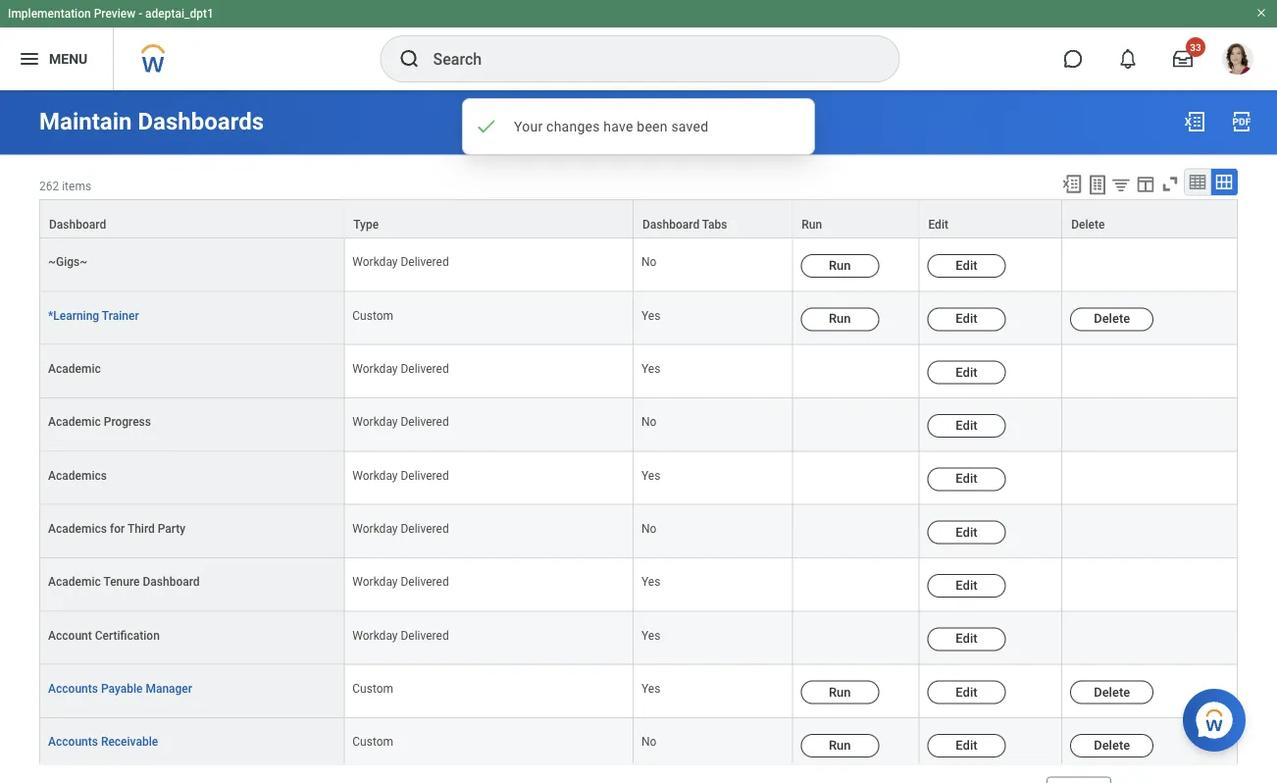 Task type: vqa. For each thing, say whether or not it's contained in the screenshot.
sixth DELIVERED from the bottom
yes



Task type: describe. For each thing, give the bounding box(es) containing it.
type
[[354, 217, 379, 231]]

table image
[[1188, 172, 1208, 192]]

workday for academics for third party
[[353, 521, 398, 535]]

menu banner
[[0, 0, 1278, 90]]

for
[[110, 521, 125, 535]]

*learning trainer link
[[48, 304, 139, 322]]

delete inside popup button
[[1072, 217, 1105, 231]]

check image
[[475, 115, 499, 138]]

account certification element
[[48, 624, 160, 642]]

workday for academic tenure dashboard
[[353, 575, 398, 588]]

academics for academics element
[[48, 468, 107, 482]]

inbox large image
[[1174, 49, 1193, 69]]

manager
[[146, 681, 192, 695]]

select to filter grid data image
[[1111, 174, 1133, 195]]

1 run button from the top
[[801, 254, 880, 277]]

workday delivered for ~gigs~
[[353, 255, 449, 268]]

no for academics for third party
[[642, 521, 657, 535]]

2 yes from the top
[[642, 361, 661, 375]]

262
[[39, 179, 59, 193]]

2 delete button from the top
[[1071, 680, 1154, 704]]

delivered for academic
[[401, 361, 449, 375]]

8 edit button from the top
[[928, 627, 1006, 651]]

run button
[[793, 200, 919, 237]]

edit for fourth edit button from the bottom of the maintain dashboards main content
[[956, 577, 978, 592]]

payable
[[101, 681, 143, 695]]

view printable version (pdf) image
[[1231, 110, 1254, 133]]

edit for eighth edit button from the bottom of the maintain dashboards main content
[[956, 364, 978, 379]]

1 edit button from the top
[[928, 254, 1006, 277]]

2 edit button from the top
[[928, 307, 1006, 331]]

progress
[[104, 415, 151, 428]]

no for ~gigs~
[[642, 255, 657, 268]]

dashboard tabs button
[[634, 200, 792, 237]]

academics for third party element
[[48, 517, 186, 535]]

academics element
[[48, 464, 107, 482]]

edit for third edit button from the bottom
[[956, 631, 978, 645]]

academic progress element
[[48, 411, 151, 428]]

delivered for academic tenure dashboard
[[401, 575, 449, 588]]

edit for fifth edit button from the bottom
[[956, 524, 978, 539]]

delete button
[[1063, 200, 1238, 237]]

workday delivered for academic tenure dashboard
[[353, 575, 449, 588]]

toolbar inside maintain dashboards main content
[[1053, 168, 1238, 199]]

academics for third party
[[48, 521, 186, 535]]

tabs
[[702, 217, 728, 231]]

certification
[[95, 628, 160, 642]]

6 edit button from the top
[[928, 520, 1006, 544]]

delivered for academics
[[401, 468, 449, 482]]

maintain
[[39, 107, 132, 135]]

changes
[[547, 118, 600, 134]]

notification dialog
[[462, 98, 816, 155]]

account
[[48, 628, 92, 642]]

menu
[[49, 51, 88, 67]]

tenure
[[103, 575, 140, 588]]

1 yes from the top
[[642, 308, 661, 322]]

academics for academics for third party
[[48, 521, 107, 535]]

edit for second edit button
[[956, 311, 978, 325]]

edit for edit popup button
[[929, 217, 949, 231]]

implementation preview -   adeptai_dpt1
[[8, 7, 214, 21]]

4 no from the top
[[642, 735, 657, 748]]

receivable
[[101, 735, 158, 748]]

33 button
[[1162, 37, 1206, 80]]

workday delivered for academic
[[353, 361, 449, 375]]

3 edit row from the top
[[39, 451, 1238, 505]]

academic tenure dashboard
[[48, 575, 200, 588]]

10 edit button from the top
[[928, 734, 1006, 757]]

your changes have been saved
[[514, 118, 709, 134]]

delete button for yes
[[1071, 307, 1154, 331]]

9 edit button from the top
[[928, 680, 1006, 704]]

delivered for academics for third party
[[401, 521, 449, 535]]

accounts payable manager
[[48, 681, 192, 695]]

accounts receivable
[[48, 735, 158, 748]]

5 yes from the top
[[642, 628, 661, 642]]

notifications large image
[[1119, 49, 1138, 69]]

delivered for ~gigs~
[[401, 255, 449, 268]]

pagination element
[[1124, 765, 1238, 783]]

academic tenure dashboard element
[[48, 571, 200, 588]]

1 horizontal spatial dashboard
[[143, 575, 200, 588]]

implementation
[[8, 7, 91, 21]]

justify image
[[18, 47, 41, 71]]

edit for 2nd edit button from the bottom of the maintain dashboards main content
[[956, 684, 978, 699]]

maintain dashboards main content
[[0, 90, 1278, 783]]

edit for 10th edit button from the top of the maintain dashboards main content
[[956, 737, 978, 752]]

6 yes from the top
[[642, 681, 661, 695]]

academic for academic tenure dashboard
[[48, 575, 101, 588]]

adeptai_dpt1
[[145, 7, 214, 21]]

search image
[[398, 47, 422, 71]]

dashboard for dashboard tabs
[[643, 217, 700, 231]]

accounts payable manager link
[[48, 677, 192, 695]]

3 yes from the top
[[642, 468, 661, 482]]

7 workday from the top
[[353, 628, 398, 642]]

7 workday delivered from the top
[[353, 628, 449, 642]]

~gigs~
[[48, 255, 88, 268]]

Search Workday  search field
[[433, 37, 859, 80]]

academic for academic progress
[[48, 415, 101, 428]]

7 delivered from the top
[[401, 628, 449, 642]]



Task type: locate. For each thing, give the bounding box(es) containing it.
toolbar
[[1053, 168, 1238, 199]]

2 delivered from the top
[[401, 361, 449, 375]]

academics left for
[[48, 521, 107, 535]]

type button
[[345, 200, 633, 237]]

1 delete button from the top
[[1071, 307, 1154, 331]]

run for 3rd run button from the bottom of the maintain dashboards main content
[[829, 311, 851, 325]]

*learning
[[48, 308, 99, 322]]

3 custom from the top
[[353, 735, 394, 748]]

5 delivered from the top
[[401, 521, 449, 535]]

2 no from the top
[[642, 415, 657, 428]]

dashboard button
[[40, 200, 344, 237]]

5 edit button from the top
[[928, 467, 1006, 491]]

3 delete button from the top
[[1071, 734, 1154, 757]]

edit for 10th edit button from the bottom
[[956, 257, 978, 272]]

2 custom from the top
[[353, 681, 394, 695]]

3 run button from the top
[[801, 680, 880, 704]]

delete
[[1072, 217, 1105, 231], [1094, 311, 1131, 325], [1094, 684, 1131, 699], [1094, 737, 1131, 752]]

academic
[[48, 361, 101, 375], [48, 415, 101, 428], [48, 575, 101, 588]]

academic up academics element
[[48, 415, 101, 428]]

academic progress
[[48, 415, 151, 428]]

1 vertical spatial custom
[[353, 681, 394, 695]]

accounts left payable
[[48, 681, 98, 695]]

2 row from the top
[[39, 238, 1238, 291]]

your
[[514, 118, 543, 134]]

2 vertical spatial academic
[[48, 575, 101, 588]]

workday delivered for academics
[[353, 468, 449, 482]]

academic left tenure
[[48, 575, 101, 588]]

account certification
[[48, 628, 160, 642]]

6 workday from the top
[[353, 575, 398, 588]]

1 vertical spatial accounts
[[48, 735, 98, 748]]

3 academic from the top
[[48, 575, 101, 588]]

4 run button from the top
[[801, 734, 880, 757]]

accounts
[[48, 681, 98, 695], [48, 735, 98, 748]]

5 edit row from the top
[[39, 558, 1238, 611]]

profile logan mcneil image
[[1223, 43, 1254, 79]]

custom for accounts payable manager
[[353, 681, 394, 695]]

edit for 5th edit button
[[956, 471, 978, 485]]

2 accounts from the top
[[48, 735, 98, 748]]

been
[[637, 118, 668, 134]]

4 edit row from the top
[[39, 505, 1238, 558]]

33
[[1191, 41, 1202, 53]]

edit button
[[928, 254, 1006, 277], [928, 307, 1006, 331], [928, 360, 1006, 384], [928, 414, 1006, 437], [928, 467, 1006, 491], [928, 520, 1006, 544], [928, 574, 1006, 597], [928, 627, 1006, 651], [928, 680, 1006, 704], [928, 734, 1006, 757]]

delivered for academic progress
[[401, 415, 449, 428]]

7 edit button from the top
[[928, 574, 1006, 597]]

maintain dashboards
[[39, 107, 264, 135]]

1 workday delivered from the top
[[353, 255, 449, 268]]

party
[[158, 521, 186, 535]]

5 workday delivered from the top
[[353, 521, 449, 535]]

edit button
[[920, 200, 1062, 237]]

3 workday delivered from the top
[[353, 415, 449, 428]]

3 edit button from the top
[[928, 360, 1006, 384]]

1 workday from the top
[[353, 255, 398, 268]]

dashboard tabs
[[643, 217, 728, 231]]

delivered
[[401, 255, 449, 268], [401, 361, 449, 375], [401, 415, 449, 428], [401, 468, 449, 482], [401, 521, 449, 535], [401, 575, 449, 588], [401, 628, 449, 642]]

expand table image
[[1215, 172, 1235, 192]]

workday for academic
[[353, 361, 398, 375]]

1 academic from the top
[[48, 361, 101, 375]]

academic down *learning
[[48, 361, 101, 375]]

run for fourth run button from the bottom of the maintain dashboards main content
[[829, 257, 851, 272]]

2 run button from the top
[[801, 307, 880, 331]]

close environment banner image
[[1256, 7, 1268, 19]]

cell
[[1063, 238, 1238, 291], [793, 345, 920, 398], [1063, 345, 1238, 398], [793, 398, 920, 451], [1063, 398, 1238, 451], [793, 451, 920, 505], [1063, 451, 1238, 505], [793, 505, 920, 558], [1063, 505, 1238, 558], [793, 558, 920, 611], [1063, 558, 1238, 611], [793, 611, 920, 665], [1063, 611, 1238, 665]]

4 yes from the top
[[642, 575, 661, 588]]

delivered inside row
[[401, 255, 449, 268]]

1 vertical spatial academic
[[48, 415, 101, 428]]

3 no from the top
[[642, 521, 657, 535]]

preview
[[94, 7, 136, 21]]

workday for ~gigs~
[[353, 255, 398, 268]]

1 row from the top
[[39, 199, 1238, 238]]

0 horizontal spatial dashboard
[[49, 217, 106, 231]]

items
[[62, 179, 91, 193]]

-
[[139, 7, 142, 21]]

5 row from the top
[[39, 718, 1238, 771]]

accounts for accounts receivable
[[48, 735, 98, 748]]

3 workday from the top
[[353, 415, 398, 428]]

4 edit button from the top
[[928, 414, 1006, 437]]

fullscreen image
[[1160, 173, 1182, 195]]

1 vertical spatial delete button
[[1071, 680, 1154, 704]]

run inside popup button
[[802, 217, 823, 231]]

4 workday from the top
[[353, 468, 398, 482]]

3 delivered from the top
[[401, 415, 449, 428]]

2 horizontal spatial dashboard
[[643, 217, 700, 231]]

delete button
[[1071, 307, 1154, 331], [1071, 680, 1154, 704], [1071, 734, 1154, 757]]

run for 3rd run button from the top
[[829, 684, 851, 699]]

delete button for no
[[1071, 734, 1154, 757]]

2 edit row from the top
[[39, 398, 1238, 451]]

accounts receivable link
[[48, 731, 158, 748]]

academics inside 'element'
[[48, 521, 107, 535]]

workday for academics
[[353, 468, 398, 482]]

dashboard for dashboard
[[49, 217, 106, 231]]

2 vertical spatial delete button
[[1071, 734, 1154, 757]]

1 custom from the top
[[353, 308, 394, 322]]

export to excel image
[[1062, 173, 1083, 195]]

1 no from the top
[[642, 255, 657, 268]]

academic element
[[48, 357, 101, 375]]

custom
[[353, 308, 394, 322], [353, 681, 394, 695], [353, 735, 394, 748]]

row
[[39, 199, 1238, 238], [39, 238, 1238, 291], [39, 291, 1238, 345], [39, 665, 1238, 718], [39, 718, 1238, 771]]

no for academic progress
[[642, 415, 657, 428]]

*learning trainer
[[48, 308, 139, 322]]

academics down academic progress
[[48, 468, 107, 482]]

4 delivered from the top
[[401, 468, 449, 482]]

run for run popup button
[[802, 217, 823, 231]]

click to view/edit grid preferences image
[[1135, 173, 1157, 195]]

accounts for accounts payable manager
[[48, 681, 98, 695]]

2 workday from the top
[[353, 361, 398, 375]]

dashboards
[[138, 107, 264, 135]]

0 vertical spatial delete button
[[1071, 307, 1154, 331]]

workday inside row
[[353, 255, 398, 268]]

export to excel image
[[1184, 110, 1207, 133]]

dashboard up ~gigs~ "element"
[[49, 217, 106, 231]]

edit for 7th edit button from the bottom
[[956, 417, 978, 432]]

edit row
[[39, 345, 1238, 398], [39, 398, 1238, 451], [39, 451, 1238, 505], [39, 505, 1238, 558], [39, 558, 1238, 611], [39, 611, 1238, 665]]

2 vertical spatial custom
[[353, 735, 394, 748]]

1 accounts from the top
[[48, 681, 98, 695]]

3 row from the top
[[39, 291, 1238, 345]]

dashboard
[[49, 217, 106, 231], [643, 217, 700, 231], [143, 575, 200, 588]]

dashboard left "tabs"
[[643, 217, 700, 231]]

custom for *learning trainer
[[353, 308, 394, 322]]

6 delivered from the top
[[401, 575, 449, 588]]

1 edit row from the top
[[39, 345, 1238, 398]]

2 workday delivered from the top
[[353, 361, 449, 375]]

4 workday delivered from the top
[[353, 468, 449, 482]]

262 items
[[39, 179, 91, 193]]

custom for accounts receivable
[[353, 735, 394, 748]]

menu button
[[0, 27, 113, 90]]

workday delivered for academics for third party
[[353, 521, 449, 535]]

6 workday delivered from the top
[[353, 575, 449, 588]]

row containing dashboard
[[39, 199, 1238, 238]]

dashboard inside popup button
[[49, 217, 106, 231]]

yes
[[642, 308, 661, 322], [642, 361, 661, 375], [642, 468, 661, 482], [642, 575, 661, 588], [642, 628, 661, 642], [642, 681, 661, 695]]

export to worksheets image
[[1086, 173, 1110, 197]]

0 vertical spatial accounts
[[48, 681, 98, 695]]

4 row from the top
[[39, 665, 1238, 718]]

1 vertical spatial academics
[[48, 521, 107, 535]]

trainer
[[102, 308, 139, 322]]

dashboard right tenure
[[143, 575, 200, 588]]

workday delivered for academic progress
[[353, 415, 449, 428]]

no
[[642, 255, 657, 268], [642, 415, 657, 428], [642, 521, 657, 535], [642, 735, 657, 748]]

academic for academic element
[[48, 361, 101, 375]]

0 vertical spatial custom
[[353, 308, 394, 322]]

run
[[802, 217, 823, 231], [829, 257, 851, 272], [829, 311, 851, 325], [829, 684, 851, 699], [829, 737, 851, 752]]

run button
[[801, 254, 880, 277], [801, 307, 880, 331], [801, 680, 880, 704], [801, 734, 880, 757]]

saved
[[672, 118, 709, 134]]

academics
[[48, 468, 107, 482], [48, 521, 107, 535]]

1 academics from the top
[[48, 468, 107, 482]]

~gigs~ element
[[48, 251, 88, 268]]

workday for academic progress
[[353, 415, 398, 428]]

accounts left receivable
[[48, 735, 98, 748]]

edit
[[929, 217, 949, 231], [956, 257, 978, 272], [956, 311, 978, 325], [956, 364, 978, 379], [956, 417, 978, 432], [956, 471, 978, 485], [956, 524, 978, 539], [956, 577, 978, 592], [956, 631, 978, 645], [956, 684, 978, 699], [956, 737, 978, 752]]

1 delivered from the top
[[401, 255, 449, 268]]

2 academic from the top
[[48, 415, 101, 428]]

dashboard inside popup button
[[643, 217, 700, 231]]

workday delivered
[[353, 255, 449, 268], [353, 361, 449, 375], [353, 415, 449, 428], [353, 468, 449, 482], [353, 521, 449, 535], [353, 575, 449, 588], [353, 628, 449, 642]]

run for fourth run button from the top of the maintain dashboards main content
[[829, 737, 851, 752]]

0 vertical spatial academics
[[48, 468, 107, 482]]

workday
[[353, 255, 398, 268], [353, 361, 398, 375], [353, 415, 398, 428], [353, 468, 398, 482], [353, 521, 398, 535], [353, 575, 398, 588], [353, 628, 398, 642]]

5 workday from the top
[[353, 521, 398, 535]]

0 vertical spatial academic
[[48, 361, 101, 375]]

have
[[604, 118, 634, 134]]

2 academics from the top
[[48, 521, 107, 535]]

edit inside popup button
[[929, 217, 949, 231]]

6 edit row from the top
[[39, 611, 1238, 665]]

third
[[127, 521, 155, 535]]



